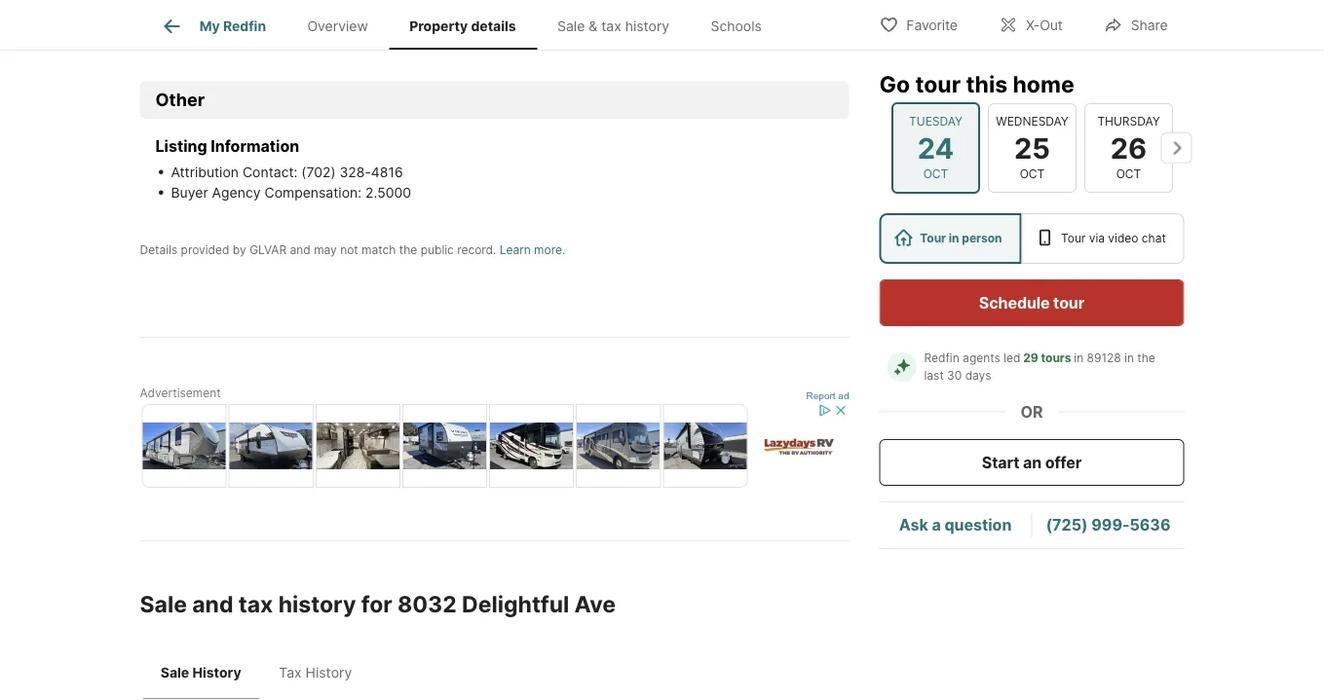 Task type: describe. For each thing, give the bounding box(es) containing it.
out
[[1040, 17, 1063, 34]]

buyer
[[171, 184, 208, 201]]

ask a question
[[899, 516, 1012, 535]]

0 vertical spatial and
[[290, 243, 311, 257]]

oct for 26
[[1116, 167, 1141, 181]]

tuesday 24 oct
[[909, 114, 963, 181]]

glvar
[[250, 243, 287, 257]]

89128
[[1087, 351, 1122, 366]]

tuesday
[[909, 114, 963, 128]]

a
[[932, 516, 941, 535]]

tours
[[1042, 351, 1072, 366]]

schedule tour
[[980, 293, 1085, 312]]

999-
[[1092, 516, 1130, 535]]

sale & tax history
[[558, 18, 670, 34]]

history for sale history
[[193, 665, 241, 682]]

thursday 26 oct
[[1098, 114, 1160, 181]]

or
[[1021, 403, 1044, 422]]

in inside in the last 30 days
[[1125, 351, 1135, 366]]

(725) 999-5636
[[1046, 516, 1171, 535]]

oct for 24
[[923, 167, 948, 181]]

delightful
[[462, 591, 570, 618]]

24
[[918, 131, 954, 165]]

ad
[[839, 391, 850, 401]]

26
[[1111, 131, 1147, 165]]

listing
[[155, 137, 207, 156]]

overview tab
[[287, 3, 389, 50]]

1 distance from the top
[[517, 4, 574, 20]]

schools
[[711, 18, 762, 34]]

0 vertical spatial comments:
[[641, 4, 715, 20]]

start an offer
[[982, 453, 1082, 472]]

attribution
[[171, 164, 239, 180]]

listing information attribution contact: (702) 328-4816 buyer agency compensation: 2.5000
[[155, 137, 411, 201]]

25
[[1014, 131, 1050, 165]]

an
[[1024, 453, 1042, 472]]

1 vertical spatial and
[[192, 591, 233, 618]]

other
[[155, 89, 205, 111]]

x-out button
[[983, 4, 1080, 44]]

property
[[410, 18, 468, 34]]

contact:
[[243, 164, 298, 180]]

1 horizontal spatial redfin
[[925, 351, 960, 366]]

wednesday
[[996, 114, 1069, 128]]

&
[[589, 18, 598, 34]]

learn
[[500, 243, 531, 257]]

compensation:
[[265, 184, 362, 201]]

tax history
[[279, 665, 352, 682]]

history for and
[[278, 591, 356, 618]]

tour for go
[[916, 70, 961, 97]]

via
[[1090, 232, 1105, 246]]

the inside in the last 30 days
[[1138, 351, 1156, 366]]

report ad
[[807, 391, 850, 401]]

2 distance from the top
[[517, 24, 574, 41]]

my redfin link
[[160, 15, 266, 38]]

tax
[[279, 665, 302, 682]]

overview
[[307, 18, 368, 34]]

question
[[945, 516, 1012, 535]]

sewer
[[597, 4, 638, 20]]

public
[[421, 243, 454, 257]]

ave
[[575, 591, 616, 618]]

favorite
[[907, 17, 958, 34]]

tour via video chat
[[1062, 232, 1167, 246]]

sale for sale history
[[161, 665, 189, 682]]

328-
[[340, 164, 371, 180]]

led
[[1004, 351, 1021, 366]]

days
[[966, 369, 992, 383]]

history for tax history
[[306, 665, 352, 682]]

oct for 25
[[1020, 167, 1045, 181]]

4816
[[371, 164, 403, 180]]

1 vertical spatial comments:
[[639, 24, 712, 41]]

by
[[233, 243, 246, 257]]

my
[[199, 18, 220, 34]]

details provided by glvar and may not match the public record. learn more.
[[140, 243, 566, 257]]

2.5000
[[366, 184, 411, 201]]

0 vertical spatial redfin
[[223, 18, 266, 34]]

property details
[[410, 18, 516, 34]]

match
[[362, 243, 396, 257]]

next image
[[1161, 132, 1193, 164]]

8032
[[398, 591, 457, 618]]

x-
[[1026, 17, 1040, 34]]

agency
[[212, 184, 261, 201]]

(725)
[[1046, 516, 1088, 535]]

x-out
[[1026, 17, 1063, 34]]

my redfin
[[199, 18, 266, 34]]

home
[[1013, 70, 1075, 97]]

tab list containing my redfin
[[140, 0, 798, 50]]



Task type: vqa. For each thing, say whether or not it's contained in the screenshot.
sell within Keep more of the proceeds from your home sale by paying a 1%                     listing fee when you buy and sell with us, less than half of                     what other brokerages commonly charge.
no



Task type: locate. For each thing, give the bounding box(es) containing it.
tour right schedule
[[1054, 293, 1085, 312]]

advertisement
[[140, 387, 221, 401]]

in right the tours
[[1075, 351, 1084, 366]]

person
[[962, 232, 1003, 246]]

29
[[1024, 351, 1039, 366]]

1 tab list from the top
[[140, 0, 798, 50]]

5636
[[1130, 516, 1171, 535]]

share
[[1132, 17, 1168, 34]]

0 horizontal spatial redfin
[[223, 18, 266, 34]]

history inside sale history tab
[[193, 665, 241, 682]]

tour for tour via video chat
[[1062, 232, 1086, 246]]

1 vertical spatial tab list
[[140, 645, 377, 701]]

details
[[471, 18, 516, 34]]

tax history tab
[[258, 649, 373, 698]]

sale history
[[161, 665, 241, 682]]

the left public
[[399, 243, 418, 257]]

1 vertical spatial to
[[577, 24, 593, 41]]

0 horizontal spatial history
[[278, 591, 356, 618]]

1 horizontal spatial history
[[625, 18, 670, 34]]

history left tax
[[193, 665, 241, 682]]

and up 'sale history'
[[192, 591, 233, 618]]

to left water
[[577, 24, 593, 41]]

comments: right sewer
[[641, 4, 715, 20]]

1 horizontal spatial tax
[[602, 18, 622, 34]]

tax for &
[[602, 18, 622, 34]]

provided
[[181, 243, 230, 257]]

ad region
[[140, 403, 850, 490]]

tour left via
[[1062, 232, 1086, 246]]

1 vertical spatial redfin
[[925, 351, 960, 366]]

0 vertical spatial history
[[625, 18, 670, 34]]

and left may
[[290, 243, 311, 257]]

1 horizontal spatial history
[[306, 665, 352, 682]]

1 oct from the left
[[923, 167, 948, 181]]

(702)
[[302, 164, 336, 180]]

tab list
[[140, 0, 798, 50], [140, 645, 377, 701]]

0 vertical spatial public
[[719, 4, 758, 20]]

schools tab
[[690, 3, 783, 50]]

tour up tuesday
[[916, 70, 961, 97]]

in inside option
[[949, 232, 960, 246]]

history
[[625, 18, 670, 34], [278, 591, 356, 618]]

1 horizontal spatial tour
[[1054, 293, 1085, 312]]

history inside tax history tab
[[306, 665, 352, 682]]

to left sewer
[[577, 4, 593, 20]]

1 vertical spatial tour
[[1054, 293, 1085, 312]]

0 vertical spatial to
[[577, 4, 593, 20]]

1 horizontal spatial tour
[[1062, 232, 1086, 246]]

the right the "89128"
[[1138, 351, 1156, 366]]

tax inside sale & tax history tab
[[602, 18, 622, 34]]

chat
[[1142, 232, 1167, 246]]

tour inside button
[[1054, 293, 1085, 312]]

sale for sale and tax history for 8032 delightful ave
[[140, 591, 187, 618]]

agents
[[963, 351, 1001, 366]]

sale for sale & tax history
[[558, 18, 585, 34]]

wednesday 25 oct
[[996, 114, 1069, 181]]

information
[[211, 137, 299, 156]]

redfin right the my
[[223, 18, 266, 34]]

0 horizontal spatial in
[[949, 232, 960, 246]]

property details tab
[[389, 3, 537, 50]]

go tour this home
[[880, 70, 1075, 97]]

30
[[948, 369, 962, 383]]

favorite button
[[863, 4, 975, 44]]

ask
[[899, 516, 929, 535]]

history right tax
[[306, 665, 352, 682]]

1 tour from the left
[[920, 232, 947, 246]]

this
[[966, 70, 1008, 97]]

0 horizontal spatial history
[[193, 665, 241, 682]]

tour via video chat option
[[1022, 213, 1185, 264]]

oct inside wednesday 25 oct
[[1020, 167, 1045, 181]]

and
[[290, 243, 311, 257], [192, 591, 233, 618]]

oct down 24 on the top right of page
[[923, 167, 948, 181]]

oct inside tuesday 24 oct
[[923, 167, 948, 181]]

schedule tour button
[[880, 280, 1185, 327]]

for
[[361, 591, 393, 618]]

1 vertical spatial distance
[[517, 24, 574, 41]]

tour inside option
[[920, 232, 947, 246]]

sale history tab
[[144, 649, 258, 698]]

in left person
[[949, 232, 960, 246]]

ask a question link
[[899, 516, 1012, 535]]

0 vertical spatial distance
[[517, 4, 574, 20]]

0 horizontal spatial the
[[399, 243, 418, 257]]

tour inside 'option'
[[1062, 232, 1086, 246]]

sale and tax history for 8032 delightful ave
[[140, 591, 616, 618]]

tour
[[916, 70, 961, 97], [1054, 293, 1085, 312]]

go
[[880, 70, 911, 97]]

oct inside thursday 26 oct
[[1116, 167, 1141, 181]]

tour left person
[[920, 232, 947, 246]]

0 horizontal spatial oct
[[923, 167, 948, 181]]

1 vertical spatial sale
[[140, 591, 187, 618]]

tour
[[920, 232, 947, 246], [1062, 232, 1086, 246]]

report
[[807, 391, 836, 401]]

0 vertical spatial tab list
[[140, 0, 798, 50]]

1 horizontal spatial the
[[1138, 351, 1156, 366]]

tax for and
[[239, 591, 273, 618]]

tab list containing sale history
[[140, 645, 377, 701]]

tour for tour in person
[[920, 232, 947, 246]]

1 vertical spatial the
[[1138, 351, 1156, 366]]

0 vertical spatial the
[[399, 243, 418, 257]]

offer
[[1046, 453, 1082, 472]]

redfin agents led 29 tours in 89128
[[925, 351, 1122, 366]]

oct down 26
[[1116, 167, 1141, 181]]

None button
[[891, 102, 980, 194], [988, 103, 1077, 193], [1084, 103, 1173, 193], [891, 102, 980, 194], [988, 103, 1077, 193], [1084, 103, 1173, 193]]

redfin up the last
[[925, 351, 960, 366]]

start an offer button
[[880, 440, 1185, 486]]

2 tab list from the top
[[140, 645, 377, 701]]

in the last 30 days
[[925, 351, 1159, 383]]

2 horizontal spatial oct
[[1116, 167, 1141, 181]]

tax
[[602, 18, 622, 34], [239, 591, 273, 618]]

history
[[193, 665, 241, 682], [306, 665, 352, 682]]

(725) 999-5636 link
[[1046, 516, 1171, 535]]

2 oct from the left
[[1020, 167, 1045, 181]]

tour in person
[[920, 232, 1003, 246]]

report ad button
[[807, 391, 850, 406]]

oct down 25
[[1020, 167, 1045, 181]]

sale inside tab
[[161, 665, 189, 682]]

distance to sewer comments: public distance to water comments: public
[[517, 4, 758, 41]]

oct
[[923, 167, 948, 181], [1020, 167, 1045, 181], [1116, 167, 1141, 181]]

tour in person option
[[880, 213, 1022, 264]]

schedule
[[980, 293, 1050, 312]]

0 vertical spatial sale
[[558, 18, 585, 34]]

1 horizontal spatial in
[[1075, 351, 1084, 366]]

1 horizontal spatial oct
[[1020, 167, 1045, 181]]

history for &
[[625, 18, 670, 34]]

last
[[925, 369, 944, 383]]

0 horizontal spatial tax
[[239, 591, 273, 618]]

public
[[719, 4, 758, 20], [716, 24, 755, 41]]

not
[[340, 243, 358, 257]]

share button
[[1088, 4, 1185, 44]]

sale inside tab
[[558, 18, 585, 34]]

1 vertical spatial public
[[716, 24, 755, 41]]

list box containing tour in person
[[880, 213, 1185, 264]]

1 vertical spatial tax
[[239, 591, 273, 618]]

0 vertical spatial tax
[[602, 18, 622, 34]]

in right the "89128"
[[1125, 351, 1135, 366]]

1 history from the left
[[193, 665, 241, 682]]

2 to from the top
[[577, 24, 593, 41]]

0 horizontal spatial tour
[[916, 70, 961, 97]]

1 vertical spatial history
[[278, 591, 356, 618]]

sale & tax history tab
[[537, 3, 690, 50]]

thursday
[[1098, 114, 1160, 128]]

start
[[982, 453, 1020, 472]]

comments: right water
[[639, 24, 712, 41]]

2 horizontal spatial in
[[1125, 351, 1135, 366]]

0 horizontal spatial tour
[[920, 232, 947, 246]]

details
[[140, 243, 178, 257]]

2 tour from the left
[[1062, 232, 1086, 246]]

redfin
[[223, 18, 266, 34], [925, 351, 960, 366]]

more.
[[534, 243, 566, 257]]

tax right the &
[[602, 18, 622, 34]]

distance
[[517, 4, 574, 20], [517, 24, 574, 41]]

3 oct from the left
[[1116, 167, 1141, 181]]

list box
[[880, 213, 1185, 264]]

1 horizontal spatial and
[[290, 243, 311, 257]]

sale
[[558, 18, 585, 34], [140, 591, 187, 618], [161, 665, 189, 682]]

history inside tab
[[625, 18, 670, 34]]

water
[[597, 24, 635, 41]]

tour for schedule
[[1054, 293, 1085, 312]]

1 to from the top
[[577, 4, 593, 20]]

0 horizontal spatial and
[[192, 591, 233, 618]]

2 vertical spatial sale
[[161, 665, 189, 682]]

tax up 'sale history'
[[239, 591, 273, 618]]

record.
[[457, 243, 496, 257]]

comments:
[[641, 4, 715, 20], [639, 24, 712, 41]]

video
[[1109, 232, 1139, 246]]

0 vertical spatial tour
[[916, 70, 961, 97]]

2 history from the left
[[306, 665, 352, 682]]

may
[[314, 243, 337, 257]]



